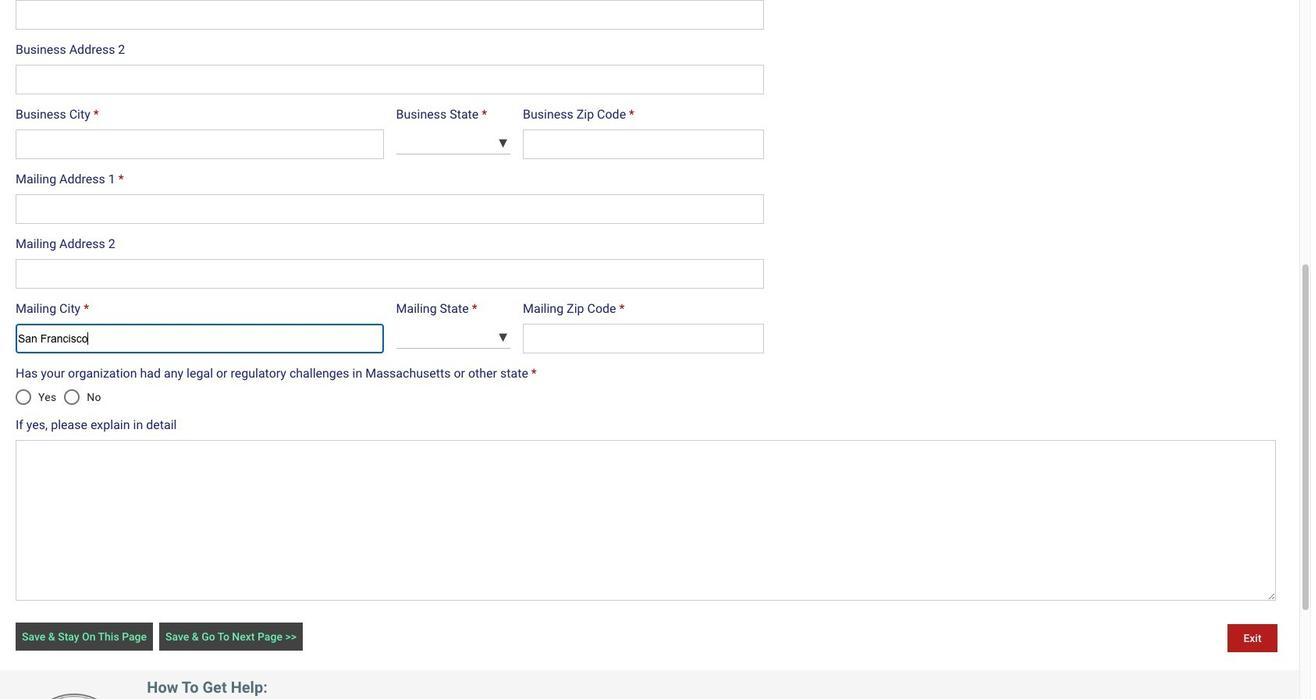 Task type: vqa. For each thing, say whether or not it's contained in the screenshot.
MASSACHUSETTS STATE SEAL Image
yes



Task type: locate. For each thing, give the bounding box(es) containing it.
option group
[[7, 379, 109, 416]]

None text field
[[16, 0, 765, 30], [16, 130, 384, 159], [16, 259, 765, 289], [523, 324, 765, 354], [16, 0, 765, 30], [16, 130, 384, 159], [16, 259, 765, 289], [523, 324, 765, 354]]

None text field
[[16, 65, 765, 94], [523, 130, 765, 159], [16, 194, 765, 224], [16, 324, 384, 354], [16, 440, 1277, 601], [16, 65, 765, 94], [523, 130, 765, 159], [16, 194, 765, 224], [16, 324, 384, 354], [16, 440, 1277, 601]]



Task type: describe. For each thing, give the bounding box(es) containing it.
massachusetts state seal image
[[23, 694, 125, 700]]



